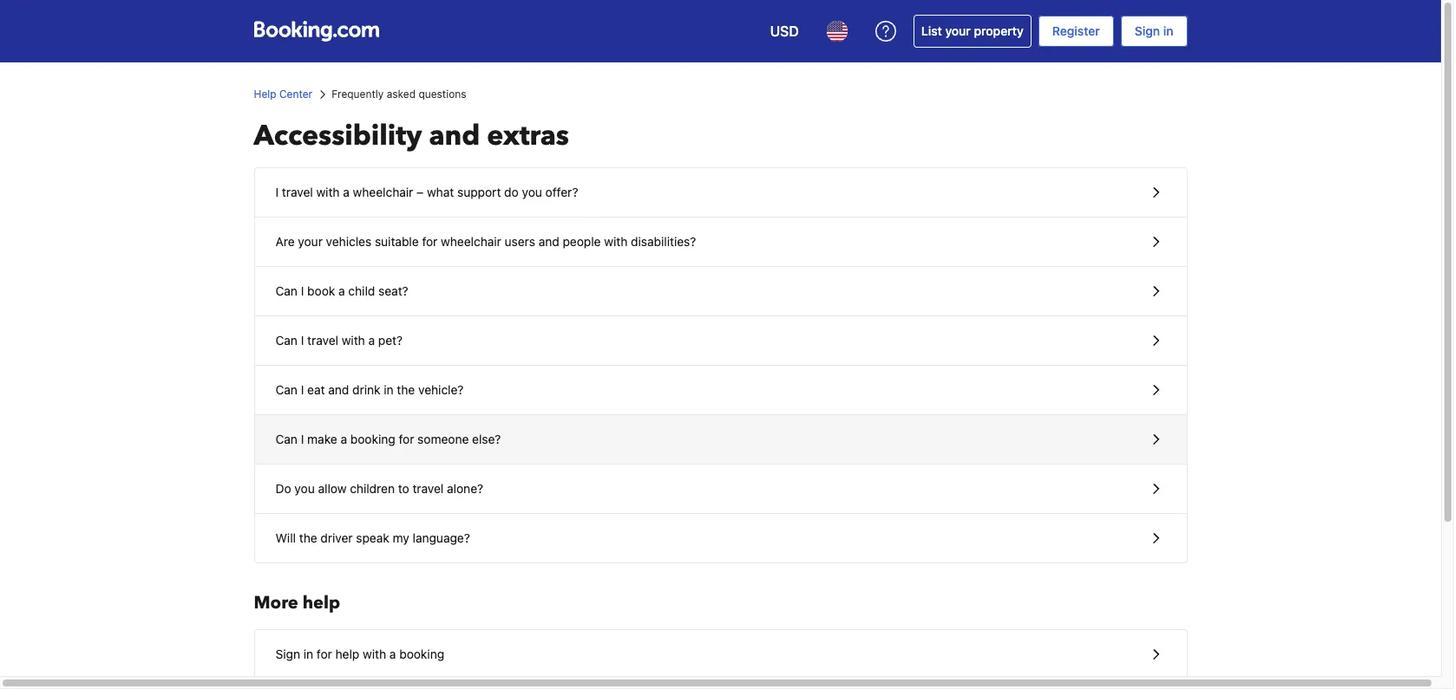 Task type: vqa. For each thing, say whether or not it's contained in the screenshot.
"Claims" to the left
no



Task type: describe. For each thing, give the bounding box(es) containing it.
offer?
[[545, 185, 578, 200]]

list your property
[[921, 23, 1024, 38]]

center
[[279, 88, 312, 101]]

booking.com online hotel reservations image
[[254, 21, 379, 42]]

with inside the are your vehicles suitable for wheelchair users and people with disabilities? 'button'
[[604, 234, 628, 249]]

allow
[[318, 482, 347, 496]]

help center button
[[254, 87, 312, 102]]

i for book
[[301, 284, 304, 298]]

people
[[563, 234, 601, 249]]

extras
[[487, 117, 569, 155]]

users
[[505, 234, 535, 249]]

list your property link
[[914, 15, 1031, 48]]

support
[[457, 185, 501, 200]]

my
[[393, 531, 409, 546]]

can for can i travel with a pet?
[[275, 333, 298, 348]]

someone
[[418, 432, 469, 447]]

a for booking
[[341, 432, 347, 447]]

can i book a child seat? button
[[255, 267, 1187, 317]]

i for make
[[301, 432, 304, 447]]

vehicles
[[326, 234, 372, 249]]

speak
[[356, 531, 389, 546]]

do
[[275, 482, 291, 496]]

pet?
[[378, 333, 403, 348]]

will the driver speak my language?
[[275, 531, 470, 546]]

child
[[348, 284, 375, 298]]

help center
[[254, 88, 312, 101]]

book
[[307, 284, 335, 298]]

sign in
[[1135, 23, 1174, 38]]

you inside button
[[295, 482, 315, 496]]

you inside button
[[522, 185, 542, 200]]

a for wheelchair
[[343, 185, 350, 200]]

with inside i travel with a wheelchair – what support do you offer? button
[[316, 185, 340, 200]]

help inside button
[[335, 647, 359, 662]]

can for can i make a booking for someone else?
[[275, 432, 298, 447]]

–
[[417, 185, 424, 200]]

driver
[[321, 531, 353, 546]]

suitable
[[375, 234, 419, 249]]

frequently
[[332, 88, 384, 101]]

register link
[[1038, 16, 1114, 47]]

property
[[974, 23, 1024, 38]]

are
[[275, 234, 295, 249]]

can i travel with a pet?
[[275, 333, 403, 348]]

alone?
[[447, 482, 483, 496]]

can i make a booking for someone else? button
[[255, 416, 1187, 465]]

can i eat and drink in the vehicle?
[[275, 383, 464, 397]]

sign for sign in
[[1135, 23, 1160, 38]]

0 vertical spatial help
[[303, 592, 340, 615]]

do you allow children to travel alone?
[[275, 482, 483, 496]]

accessibility and extras
[[254, 117, 569, 155]]

asked
[[387, 88, 416, 101]]

i up the are
[[275, 185, 279, 200]]

i for eat
[[301, 383, 304, 397]]

do
[[504, 185, 519, 200]]

do you allow children to travel alone? button
[[255, 465, 1187, 515]]

i travel with a wheelchair – what support do you offer? button
[[255, 168, 1187, 218]]

sign in link
[[1121, 16, 1187, 47]]

for inside button
[[317, 647, 332, 662]]

0 vertical spatial travel
[[282, 185, 313, 200]]

can for can i book a child seat?
[[275, 284, 298, 298]]

accessibility
[[254, 117, 422, 155]]

seat?
[[378, 284, 408, 298]]

sign in for help with a booking button
[[255, 631, 1187, 680]]

usd button
[[760, 10, 809, 52]]

what
[[427, 185, 454, 200]]

wheelchair inside button
[[353, 185, 413, 200]]



Task type: locate. For each thing, give the bounding box(es) containing it.
1 vertical spatial your
[[298, 234, 323, 249]]

i left book
[[301, 284, 304, 298]]

the inside 'button'
[[397, 383, 415, 397]]

1 vertical spatial booking
[[399, 647, 444, 662]]

help
[[303, 592, 340, 615], [335, 647, 359, 662]]

disabilities?
[[631, 234, 696, 249]]

and right eat
[[328, 383, 349, 397]]

vehicle?
[[418, 383, 464, 397]]

are your vehicles suitable for wheelchair users and people with disabilities? button
[[255, 218, 1187, 267]]

questions
[[419, 88, 466, 101]]

for inside button
[[399, 432, 414, 447]]

sign in for help with a booking
[[275, 647, 444, 662]]

for down more help at the bottom of the page
[[317, 647, 332, 662]]

and
[[429, 117, 480, 155], [539, 234, 559, 249], [328, 383, 349, 397]]

booking inside sign in for help with a booking link
[[399, 647, 444, 662]]

help down more help at the bottom of the page
[[335, 647, 359, 662]]

0 horizontal spatial the
[[299, 531, 317, 546]]

1 vertical spatial travel
[[307, 333, 338, 348]]

1 vertical spatial the
[[299, 531, 317, 546]]

sign for sign in for help with a booking
[[275, 647, 300, 662]]

are your vehicles suitable for wheelchair users and people with disabilities?
[[275, 234, 696, 249]]

help
[[254, 88, 276, 101]]

your for property
[[945, 23, 971, 38]]

in
[[1163, 23, 1174, 38], [384, 383, 394, 397], [303, 647, 313, 662]]

1 vertical spatial in
[[384, 383, 394, 397]]

your
[[945, 23, 971, 38], [298, 234, 323, 249]]

wheelchair inside 'button'
[[441, 234, 501, 249]]

can left make
[[275, 432, 298, 447]]

can i travel with a pet? button
[[255, 317, 1187, 366]]

1 horizontal spatial for
[[399, 432, 414, 447]]

2 can from the top
[[275, 333, 298, 348]]

in for sign in
[[1163, 23, 1174, 38]]

can
[[275, 284, 298, 298], [275, 333, 298, 348], [275, 383, 298, 397], [275, 432, 298, 447]]

language?
[[413, 531, 470, 546]]

i down can i book a child seat?
[[301, 333, 304, 348]]

0 vertical spatial you
[[522, 185, 542, 200]]

0 horizontal spatial for
[[317, 647, 332, 662]]

booking inside can i make a booking for someone else? button
[[350, 432, 395, 447]]

0 vertical spatial booking
[[350, 432, 395, 447]]

travel inside button
[[413, 482, 444, 496]]

with inside sign in for help with a booking link
[[363, 647, 386, 662]]

the left the vehicle? on the left bottom of page
[[397, 383, 415, 397]]

frequently asked questions
[[332, 88, 466, 101]]

sign inside sign in for help with a booking link
[[275, 647, 300, 662]]

1 vertical spatial you
[[295, 482, 315, 496]]

travel
[[282, 185, 313, 200], [307, 333, 338, 348], [413, 482, 444, 496]]

travel right to
[[413, 482, 444, 496]]

help right more
[[303, 592, 340, 615]]

0 horizontal spatial your
[[298, 234, 323, 249]]

will
[[275, 531, 296, 546]]

0 horizontal spatial you
[[295, 482, 315, 496]]

0 vertical spatial sign
[[1135, 23, 1160, 38]]

in inside button
[[303, 647, 313, 662]]

children
[[350, 482, 395, 496]]

else?
[[472, 432, 501, 447]]

make
[[307, 432, 337, 447]]

list
[[921, 23, 942, 38]]

in inside 'button'
[[384, 383, 394, 397]]

1 vertical spatial help
[[335, 647, 359, 662]]

can i eat and drink in the vehicle? button
[[255, 366, 1187, 416]]

1 vertical spatial wheelchair
[[441, 234, 501, 249]]

sign
[[1135, 23, 1160, 38], [275, 647, 300, 662]]

2 vertical spatial for
[[317, 647, 332, 662]]

2 vertical spatial travel
[[413, 482, 444, 496]]

wheelchair left users
[[441, 234, 501, 249]]

for right suitable
[[422, 234, 438, 249]]

1 horizontal spatial sign
[[1135, 23, 1160, 38]]

eat
[[307, 383, 325, 397]]

0 vertical spatial wheelchair
[[353, 185, 413, 200]]

3 can from the top
[[275, 383, 298, 397]]

wheelchair
[[353, 185, 413, 200], [441, 234, 501, 249]]

can left eat
[[275, 383, 298, 397]]

0 horizontal spatial sign
[[275, 647, 300, 662]]

0 horizontal spatial wheelchair
[[353, 185, 413, 200]]

1 horizontal spatial wheelchair
[[441, 234, 501, 249]]

for
[[422, 234, 438, 249], [399, 432, 414, 447], [317, 647, 332, 662]]

the right will on the bottom of page
[[299, 531, 317, 546]]

booking
[[350, 432, 395, 447], [399, 647, 444, 662]]

a
[[343, 185, 350, 200], [338, 284, 345, 298], [368, 333, 375, 348], [341, 432, 347, 447], [389, 647, 396, 662]]

i left make
[[301, 432, 304, 447]]

sign inside 'sign in' link
[[1135, 23, 1160, 38]]

for inside 'button'
[[422, 234, 438, 249]]

i inside 'button'
[[301, 383, 304, 397]]

0 horizontal spatial booking
[[350, 432, 395, 447]]

i left eat
[[301, 383, 304, 397]]

your for vehicles
[[298, 234, 323, 249]]

1 horizontal spatial in
[[384, 383, 394, 397]]

i inside button
[[301, 432, 304, 447]]

sign in for help with a booking link
[[255, 631, 1187, 679]]

sign right register at the right top
[[1135, 23, 1160, 38]]

a for child
[[338, 284, 345, 298]]

your inside 'button'
[[298, 234, 323, 249]]

1 horizontal spatial your
[[945, 23, 971, 38]]

0 vertical spatial and
[[429, 117, 480, 155]]

1 can from the top
[[275, 284, 298, 298]]

travel up the are
[[282, 185, 313, 200]]

i for travel
[[301, 333, 304, 348]]

1 horizontal spatial the
[[397, 383, 415, 397]]

2 vertical spatial in
[[303, 647, 313, 662]]

and inside 'button'
[[539, 234, 559, 249]]

i
[[275, 185, 279, 200], [301, 284, 304, 298], [301, 333, 304, 348], [301, 383, 304, 397], [301, 432, 304, 447]]

1 vertical spatial and
[[539, 234, 559, 249]]

0 horizontal spatial and
[[328, 383, 349, 397]]

2 vertical spatial and
[[328, 383, 349, 397]]

can for can i eat and drink in the vehicle?
[[275, 383, 298, 397]]

the
[[397, 383, 415, 397], [299, 531, 317, 546]]

0 vertical spatial in
[[1163, 23, 1174, 38]]

to
[[398, 482, 409, 496]]

2 horizontal spatial for
[[422, 234, 438, 249]]

you
[[522, 185, 542, 200], [295, 482, 315, 496]]

your right the list
[[945, 23, 971, 38]]

can left book
[[275, 284, 298, 298]]

can i book a child seat?
[[275, 284, 408, 298]]

and right users
[[539, 234, 559, 249]]

more
[[254, 592, 298, 615]]

will the driver speak my language? button
[[255, 515, 1187, 563]]

0 vertical spatial for
[[422, 234, 438, 249]]

wheelchair left –
[[353, 185, 413, 200]]

can inside 'button'
[[275, 383, 298, 397]]

1 horizontal spatial booking
[[399, 647, 444, 662]]

travel down book
[[307, 333, 338, 348]]

4 can from the top
[[275, 432, 298, 447]]

0 horizontal spatial in
[[303, 647, 313, 662]]

the inside 'button'
[[299, 531, 317, 546]]

your right the are
[[298, 234, 323, 249]]

in for sign in for help with a booking
[[303, 647, 313, 662]]

1 vertical spatial sign
[[275, 647, 300, 662]]

and down questions
[[429, 117, 480, 155]]

can inside button
[[275, 432, 298, 447]]

for left someone
[[399, 432, 414, 447]]

can down can i book a child seat?
[[275, 333, 298, 348]]

with inside can i travel with a pet? button
[[342, 333, 365, 348]]

2 horizontal spatial and
[[539, 234, 559, 249]]

sign down more help at the bottom of the page
[[275, 647, 300, 662]]

drink
[[352, 383, 381, 397]]

1 vertical spatial for
[[399, 432, 414, 447]]

with
[[316, 185, 340, 200], [604, 234, 628, 249], [342, 333, 365, 348], [363, 647, 386, 662]]

i travel with a wheelchair – what support do you offer?
[[275, 185, 578, 200]]

1 horizontal spatial you
[[522, 185, 542, 200]]

register
[[1052, 23, 1100, 38]]

0 vertical spatial the
[[397, 383, 415, 397]]

usd
[[770, 23, 799, 39]]

and inside 'button'
[[328, 383, 349, 397]]

1 horizontal spatial and
[[429, 117, 480, 155]]

2 horizontal spatial in
[[1163, 23, 1174, 38]]

a inside button
[[341, 432, 347, 447]]

more help
[[254, 592, 340, 615]]

can i make a booking for someone else?
[[275, 432, 501, 447]]

0 vertical spatial your
[[945, 23, 971, 38]]



